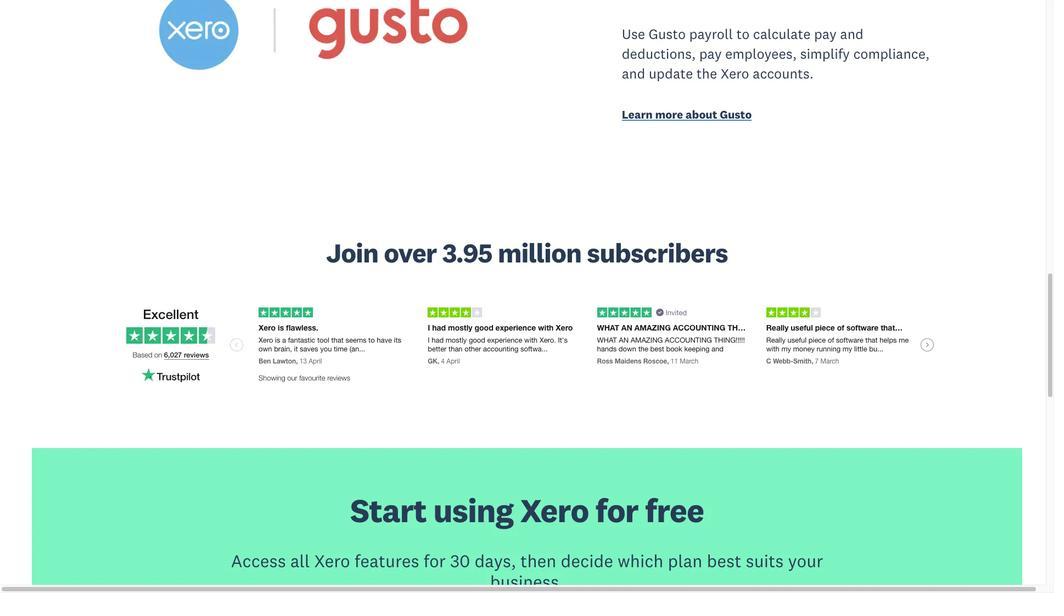 Task type: describe. For each thing, give the bounding box(es) containing it.
all
[[290, 550, 310, 572]]

xero and gusto brands image
[[116, 0, 517, 130]]

decide
[[561, 550, 613, 572]]

0 vertical spatial pay
[[815, 25, 837, 43]]

to
[[737, 25, 750, 43]]

over
[[384, 236, 437, 270]]

for inside access all xero features for 30 days, then decide which plan best suits your business.
[[424, 550, 446, 572]]

0 horizontal spatial pay
[[700, 45, 722, 63]]

use gusto payroll to calculate pay and deductions, pay employees, simplify compliance, and update the xero accounts.
[[622, 25, 930, 82]]

access all xero features for 30 days, then decide which plan best suits your business.
[[231, 550, 824, 593]]

payroll
[[690, 25, 733, 43]]

the
[[697, 65, 718, 82]]

gusto inside use gusto payroll to calculate pay and deductions, pay employees, simplify compliance, and update the xero accounts.
[[649, 25, 686, 43]]

join over 3.95 million subscribers
[[326, 236, 728, 270]]

employees,
[[726, 45, 797, 63]]

free
[[645, 490, 704, 531]]

0 vertical spatial for
[[596, 490, 639, 531]]

compliance,
[[854, 45, 930, 63]]

about
[[686, 107, 718, 122]]

start using xero for free
[[350, 490, 704, 531]]

accounts.
[[753, 65, 814, 82]]

then
[[521, 550, 557, 572]]

calculate
[[753, 25, 811, 43]]

using
[[433, 490, 514, 531]]

learn more about gusto link
[[622, 107, 939, 124]]

simplify
[[801, 45, 850, 63]]

deductions,
[[622, 45, 696, 63]]

million
[[498, 236, 582, 270]]

which
[[618, 550, 664, 572]]

plan
[[668, 550, 703, 572]]

start
[[350, 490, 427, 531]]



Task type: vqa. For each thing, say whether or not it's contained in the screenshot.
payroll
yes



Task type: locate. For each thing, give the bounding box(es) containing it.
and down deductions,
[[622, 65, 646, 82]]

3.95
[[442, 236, 493, 270]]

and
[[841, 25, 864, 43], [622, 65, 646, 82]]

0 vertical spatial gusto
[[649, 25, 686, 43]]

your
[[789, 550, 824, 572]]

suits
[[746, 550, 784, 572]]

0 horizontal spatial for
[[424, 550, 446, 572]]

xero for free
[[520, 490, 589, 531]]

gusto inside "link"
[[720, 107, 752, 122]]

xero for for
[[314, 550, 350, 572]]

2 horizontal spatial xero
[[721, 65, 750, 82]]

xero inside use gusto payroll to calculate pay and deductions, pay employees, simplify compliance, and update the xero accounts.
[[721, 65, 750, 82]]

learn
[[622, 107, 653, 122]]

subscribers
[[587, 236, 728, 270]]

xero right the
[[721, 65, 750, 82]]

pay
[[815, 25, 837, 43], [700, 45, 722, 63]]

best
[[707, 550, 742, 572]]

1 horizontal spatial for
[[596, 490, 639, 531]]

1 vertical spatial and
[[622, 65, 646, 82]]

xero
[[721, 65, 750, 82], [520, 490, 589, 531], [314, 550, 350, 572]]

gusto right about
[[720, 107, 752, 122]]

features
[[355, 550, 419, 572]]

learn more about gusto
[[622, 107, 752, 122]]

2 vertical spatial xero
[[314, 550, 350, 572]]

xero inside access all xero features for 30 days, then decide which plan best suits your business.
[[314, 550, 350, 572]]

1 vertical spatial xero
[[520, 490, 589, 531]]

update
[[649, 65, 693, 82]]

0 vertical spatial and
[[841, 25, 864, 43]]

xero up then
[[520, 490, 589, 531]]

gusto up deductions,
[[649, 25, 686, 43]]

and up simplify
[[841, 25, 864, 43]]

0 horizontal spatial and
[[622, 65, 646, 82]]

xero right all
[[314, 550, 350, 572]]

gusto
[[649, 25, 686, 43], [720, 107, 752, 122]]

1 vertical spatial pay
[[700, 45, 722, 63]]

pay down payroll
[[700, 45, 722, 63]]

for
[[596, 490, 639, 531], [424, 550, 446, 572]]

join
[[326, 236, 379, 270]]

0 vertical spatial xero
[[721, 65, 750, 82]]

0 horizontal spatial gusto
[[649, 25, 686, 43]]

0 horizontal spatial xero
[[314, 550, 350, 572]]

30
[[450, 550, 470, 572]]

use
[[622, 25, 645, 43]]

1 horizontal spatial gusto
[[720, 107, 752, 122]]

1 vertical spatial gusto
[[720, 107, 752, 122]]

access
[[231, 550, 286, 572]]

pay up simplify
[[815, 25, 837, 43]]

1 horizontal spatial pay
[[815, 25, 837, 43]]

business.
[[490, 571, 564, 593]]

more
[[656, 107, 683, 122]]

days,
[[475, 550, 516, 572]]

1 vertical spatial for
[[424, 550, 446, 572]]

1 horizontal spatial xero
[[520, 490, 589, 531]]

1 horizontal spatial and
[[841, 25, 864, 43]]



